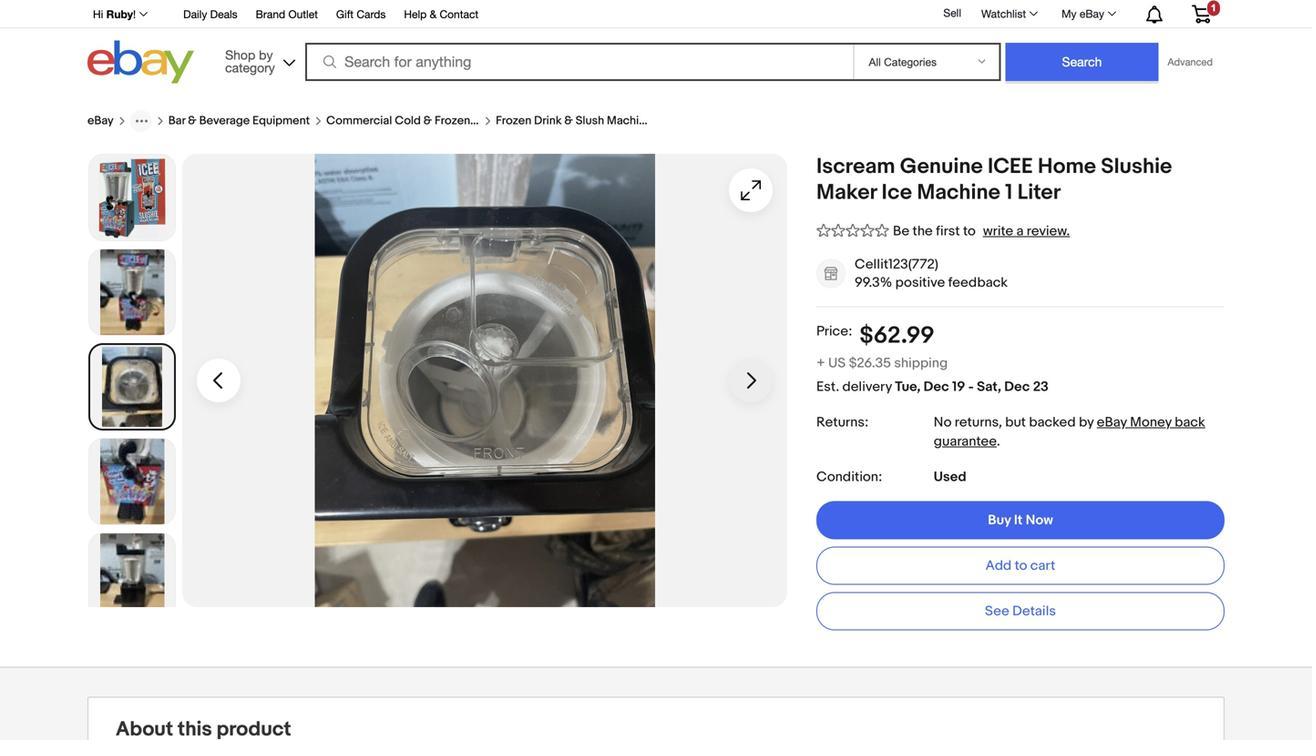 Task type: locate. For each thing, give the bounding box(es) containing it.
see details
[[985, 604, 1056, 620]]

0 horizontal spatial frozen
[[435, 114, 470, 128]]

frozen
[[435, 114, 470, 128], [496, 114, 531, 128]]

0 vertical spatial ebay
[[1080, 7, 1104, 20]]

1 horizontal spatial beverage
[[473, 114, 524, 128]]

0 horizontal spatial by
[[259, 47, 273, 62]]

2 dec from the left
[[1004, 379, 1030, 396]]

by right the shop
[[259, 47, 273, 62]]

drink
[[534, 114, 562, 128]]

1 link
[[1181, 0, 1222, 26]]

-
[[968, 379, 974, 396]]

beverage right bar
[[199, 114, 250, 128]]

shop
[[225, 47, 255, 62]]

99.3%
[[855, 275, 892, 291]]

!
[[133, 8, 136, 21]]

gift
[[336, 8, 354, 21]]

1 vertical spatial by
[[1079, 415, 1094, 431]]

0 vertical spatial by
[[259, 47, 273, 62]]

none submit inside shop by category 'banner'
[[1005, 43, 1159, 81]]

shop by category banner
[[83, 0, 1225, 88]]

first
[[936, 223, 960, 240]]

bar & beverage equipment link
[[168, 114, 310, 128]]

picture 3 of 10 image
[[89, 439, 175, 525]]

& right cold at the left top of the page
[[423, 114, 432, 128]]

guarantee
[[934, 434, 997, 450]]

$62.99
[[860, 322, 935, 350]]

icee
[[988, 154, 1033, 180]]

price:
[[816, 323, 852, 340]]

slush
[[576, 114, 604, 128]]

ebay inside the ebay money back guarantee
[[1097, 415, 1127, 431]]

1 vertical spatial ebay
[[87, 114, 114, 128]]

returns:
[[816, 415, 869, 431]]

write
[[983, 223, 1013, 240]]

picture 4 of 10 image
[[89, 534, 175, 620]]

ice genuine icee countertop slushie making machine tested works - picture 2 of 10 image
[[182, 154, 787, 608]]

0 vertical spatial to
[[963, 223, 976, 240]]

see
[[985, 604, 1009, 620]]

23
[[1033, 379, 1049, 396]]

commercial cold & frozen beverage dispensers
[[326, 114, 586, 128]]

iscream genuine icee home slushie maker ice machine 1 liter
[[816, 154, 1172, 206]]

1 horizontal spatial frozen
[[496, 114, 531, 128]]

liter
[[1017, 180, 1061, 206]]

& inside 'link'
[[430, 8, 437, 21]]

write a review. link
[[983, 223, 1070, 240]]

price: $62.99 + us $26.35 shipping est. delivery tue, dec 19 - sat, dec 23
[[816, 322, 1049, 396]]

0 horizontal spatial dec
[[924, 379, 949, 396]]

sell
[[943, 6, 961, 19]]

dec left 19
[[924, 379, 949, 396]]

equipment
[[252, 114, 310, 128]]

cellit123(772) 99.3% positive feedback
[[855, 256, 1008, 291]]

bar
[[168, 114, 185, 128]]

buy it now link
[[816, 502, 1225, 540]]

beverage left drink
[[473, 114, 524, 128]]

0 vertical spatial 1
[[1211, 2, 1216, 13]]

buy it now
[[988, 513, 1053, 529]]

daily
[[183, 8, 207, 21]]

see details link
[[816, 593, 1225, 631]]

1 vertical spatial to
[[1015, 558, 1027, 575]]

sell link
[[935, 6, 969, 19]]

ebay
[[1080, 7, 1104, 20], [87, 114, 114, 128], [1097, 415, 1127, 431]]

2 beverage from the left
[[473, 114, 524, 128]]

1 left liter
[[1005, 180, 1013, 206]]

1 horizontal spatial by
[[1079, 415, 1094, 431]]

hi ruby !
[[93, 8, 136, 21]]

be the first to write a review.
[[893, 223, 1070, 240]]

brand
[[256, 8, 285, 21]]

to left cart
[[1015, 558, 1027, 575]]

ebay link
[[87, 114, 114, 128]]

gift cards link
[[336, 5, 386, 25]]

2 vertical spatial ebay
[[1097, 415, 1127, 431]]

sat,
[[977, 379, 1001, 396]]

advanced
[[1168, 56, 1213, 68]]

beverage
[[199, 114, 250, 128], [473, 114, 524, 128]]

to right first
[[963, 223, 976, 240]]

it
[[1014, 513, 1023, 529]]

add to cart link
[[816, 547, 1225, 586]]

home
[[1038, 154, 1096, 180]]

$26.35
[[849, 356, 891, 372]]

&
[[430, 8, 437, 21], [188, 114, 197, 128], [423, 114, 432, 128], [564, 114, 573, 128]]

ebay for ebay money back guarantee
[[1097, 415, 1127, 431]]

ruby
[[106, 8, 133, 21]]

frozen left drink
[[496, 114, 531, 128]]

ebay inside account navigation
[[1080, 7, 1104, 20]]

no
[[934, 415, 952, 431]]

money
[[1130, 415, 1172, 431]]

positive
[[895, 275, 945, 291]]

brand outlet link
[[256, 5, 318, 25]]

0 horizontal spatial to
[[963, 223, 976, 240]]

maker
[[816, 180, 877, 206]]

add to cart
[[986, 558, 1055, 575]]

ebay right my
[[1080, 7, 1104, 20]]

brand outlet
[[256, 8, 318, 21]]

help & contact
[[404, 8, 479, 21]]

by right the "backed"
[[1079, 415, 1094, 431]]

shop by category button
[[217, 41, 299, 80]]

1 frozen from the left
[[435, 114, 470, 128]]

1 up advanced 'link'
[[1211, 2, 1216, 13]]

& right help
[[430, 8, 437, 21]]

condition:
[[816, 469, 882, 486]]

1 horizontal spatial dec
[[1004, 379, 1030, 396]]

dec left '23'
[[1004, 379, 1030, 396]]

frozen right cold at the left top of the page
[[435, 114, 470, 128]]

back
[[1175, 415, 1205, 431]]

Search for anything text field
[[308, 45, 850, 79]]

1 horizontal spatial 1
[[1211, 2, 1216, 13]]

0 horizontal spatial 1
[[1005, 180, 1013, 206]]

& right drink
[[564, 114, 573, 128]]

ebay left bar
[[87, 114, 114, 128]]

details
[[1012, 604, 1056, 620]]

None submit
[[1005, 43, 1159, 81]]

shipping
[[894, 356, 948, 372]]

commercial cold & frozen beverage dispensers link
[[326, 114, 586, 128]]

1 vertical spatial 1
[[1005, 180, 1013, 206]]

0 horizontal spatial beverage
[[199, 114, 250, 128]]

cold
[[395, 114, 421, 128]]

to
[[963, 223, 976, 240], [1015, 558, 1027, 575]]

ebay left money in the right bottom of the page
[[1097, 415, 1127, 431]]

picture 1 of 10 image
[[89, 250, 175, 335]]

1 horizontal spatial to
[[1015, 558, 1027, 575]]

daily deals link
[[183, 5, 238, 25]]

by
[[259, 47, 273, 62], [1079, 415, 1094, 431]]

returns,
[[955, 415, 1002, 431]]



Task type: describe. For each thing, give the bounding box(es) containing it.
be the first to write the review. image
[[816, 221, 889, 240]]

ebay for ebay
[[87, 114, 114, 128]]

& right bar
[[188, 114, 197, 128]]

gift cards
[[336, 8, 386, 21]]

tue,
[[895, 379, 921, 396]]

1 inside account navigation
[[1211, 2, 1216, 13]]

machine
[[917, 180, 1000, 206]]

account navigation
[[83, 0, 1225, 28]]

cart
[[1030, 558, 1055, 575]]

watchlist link
[[971, 3, 1046, 25]]

backed
[[1029, 415, 1076, 431]]

the
[[913, 223, 933, 240]]

cellit123 99.3% positive feedback image
[[817, 260, 845, 287]]

watchlist
[[981, 7, 1026, 20]]

1 dec from the left
[[924, 379, 949, 396]]

ebay money back guarantee link
[[934, 415, 1205, 450]]

by inside the shop by category
[[259, 47, 273, 62]]

est.
[[816, 379, 839, 396]]

commercial
[[326, 114, 392, 128]]

$62.99 main content
[[87, 88, 1225, 668]]

now
[[1026, 513, 1053, 529]]

a
[[1016, 223, 1024, 240]]

ebay money back guarantee
[[934, 415, 1205, 450]]

2 frozen from the left
[[496, 114, 531, 128]]

buy
[[988, 513, 1011, 529]]

my ebay link
[[1052, 3, 1124, 25]]

deals
[[210, 8, 238, 21]]

feedback
[[948, 275, 1008, 291]]

iscream
[[816, 154, 895, 180]]

1 beverage from the left
[[199, 114, 250, 128]]

machines
[[607, 114, 658, 128]]

used
[[934, 469, 966, 486]]

add
[[986, 558, 1012, 575]]

no returns, but backed by
[[934, 415, 1097, 431]]

by inside "$62.99" main content
[[1079, 415, 1094, 431]]

bar & beverage equipment
[[168, 114, 310, 128]]

frozen drink & slush machines
[[496, 114, 658, 128]]

shop by category
[[225, 47, 275, 75]]

1 inside iscream genuine icee home slushie maker ice machine 1 liter
[[1005, 180, 1013, 206]]

picture 2 of 10 image
[[90, 345, 174, 429]]

19
[[952, 379, 965, 396]]

outlet
[[288, 8, 318, 21]]

but
[[1005, 415, 1026, 431]]

help & contact link
[[404, 5, 479, 25]]

stock photo image
[[89, 155, 175, 241]]

genuine
[[900, 154, 983, 180]]

category
[[225, 60, 275, 75]]

us
[[828, 356, 846, 372]]

be
[[893, 223, 909, 240]]

cellit123(772)
[[855, 256, 938, 273]]

+
[[816, 356, 825, 372]]

hi
[[93, 8, 103, 21]]

frozen drink & slush machines link
[[496, 114, 658, 128]]

help
[[404, 8, 427, 21]]

daily deals
[[183, 8, 238, 21]]

.
[[997, 434, 1000, 450]]

my
[[1062, 7, 1077, 20]]

ice
[[882, 180, 912, 206]]

review.
[[1027, 223, 1070, 240]]

cards
[[357, 8, 386, 21]]

delivery
[[842, 379, 892, 396]]

dispensers
[[526, 114, 586, 128]]

advanced link
[[1159, 44, 1222, 80]]

slushie
[[1101, 154, 1172, 180]]



Task type: vqa. For each thing, say whether or not it's contained in the screenshot.
first Fees from the top
no



